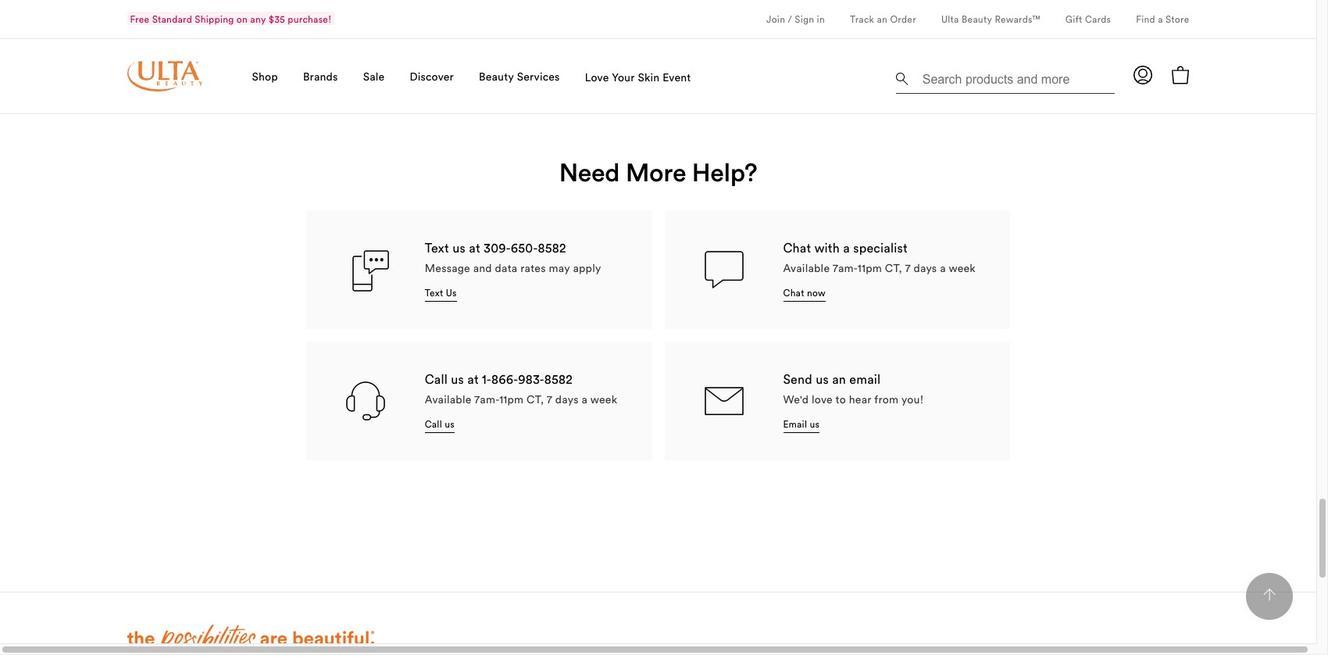 Task type: describe. For each thing, give the bounding box(es) containing it.
0 horizontal spatial excluded
[[635, 568, 687, 583]]

limit
[[494, 230, 524, 246]]

met
[[612, 261, 635, 277]]

shipping up love
[[801, 376, 850, 391]]

that inside it is important to note that not all items available online are available in store. when checking out, if you choose to pick up in store, those items will show as not available within the cart. you have the option to either have your entire order shipped or remove the items not available in store prior to checking out.
[[595, 389, 618, 404]]

return down the notification
[[773, 306, 808, 322]]

under shipping type, you will confirm your payment method and ultamate rewards members will have the ability to redeem points if they would like to! to redeem points, click on "redeem ultamate rewards points". here you will see a list of points and dollar values you are eligible to use in the order. choose the amount preferred by clicking on it. if on mobile app, press "save and continue".
[[463, 445, 849, 554]]

at left !
[[732, 475, 743, 490]]

we'd
[[784, 393, 809, 407]]

0 vertical spatial original
[[708, 81, 751, 96]]

store down mail
[[656, 118, 686, 134]]

the inside ulta beauty makes every effort to ensure that all of the merchandise we feature is in stock when shopping online.
[[761, 57, 780, 73]]

desktop, inside once ready, press "secured checkout". if shopping ulta.com on desktop, this is to the right of the screen. here you should confirm your shipping address. under there, you can change your shipping type. note, the shipping type defaults to standard. if you would like premium or expedited, update accordingly.
[[463, 357, 514, 373]]

looking
[[465, 232, 511, 248]]

0 vertical spatial excluded
[[710, 493, 762, 508]]

directly inside returns must be accompanied by all original components. your order confirmation e-mail and physical card are required to complete an in-store return or exchange. if you are unable to return the product with its receipt and we are unable to verify the original purchase price of the product, your refund will be in the form of an in-store credit equal to the lowest selling price at which the product was sold by ulta beauty during the 90-day period preceding the return. guests will be asked to provide a valid government issued id (i.e. driver's license, state or military id). returns with a gift receipt can be exchanged for different product or an in-store credit. in order to offer the best shopping and product-return experience to as many guests as possible, ulta beauty reserves the right to limit returns if we have reason to suspect misuse of our generous returns policy (such as excessive returns, reseller activity, or fraud). items purchased from other retailers, dealers or resellers and not directly from ulta beauty are not eligible for return, refund or exchange, including ulta beauty at target. purchases made at ulta beauty or ulta.com may not be returned or exchanged at an ulta beauty at target location.
[[517, 419, 561, 434]]

order right its
[[763, 126, 795, 142]]

1 vertical spatial returns
[[494, 268, 539, 284]]

return.
[[494, 231, 534, 247]]

available up entire
[[666, 426, 717, 442]]

please
[[526, 605, 564, 621]]

payment inside under shipping type, you will confirm your payment method and ultamate rewards members will have the ability to redeem points if they would like to! to redeem points, click on "redeem ultamate rewards points". here you will see a list of points and dollar values you are eligible to use in the order. choose the amount preferred by clicking on it. if on mobile app, press "save and continue".
[[713, 445, 764, 460]]

at right the made
[[592, 456, 603, 472]]

cart. inside review all items and quantities in your cart. if needed, you can "remove" or "save for later" as needed.
[[688, 22, 715, 37]]

void if copied or transferred and where prohibited by law.
[[494, 292, 831, 308]]

create a product profile. the upload process will help you enter all the key info we need to see.
[[494, 209, 831, 243]]

points down remove
[[808, 463, 845, 479]]

law.
[[806, 292, 830, 308]]

in inside ulta beauty makes every effort to ensure that all of the merchandise we feature is in stock when shopping online.
[[619, 76, 629, 92]]

in inside if you are on the product page, you may also choose the "check in- store availability" option under the "add to bag" button to check in store availability.
[[840, 339, 851, 354]]

order. inside review your shipping information, payment information and items once again before placing the order. once reviewed, press "place order". your ultamate rewards points balance may take up to 15 minutes to update after points redemption or order cancelation.
[[639, 588, 673, 604]]

can for can be used online?
[[754, 27, 778, 42]]

1 vertical spatial receipt
[[604, 268, 645, 284]]

0 items in bag image
[[1171, 66, 1190, 84]]

are inside if you are on the product page, you may also choose the "check in- store availability" option under the "add to bag" button to check in store availability.
[[501, 320, 519, 336]]

effort
[[609, 57, 641, 73]]

60
[[757, 569, 773, 584]]

1 vertical spatial stock
[[701, 107, 733, 123]]

are down 'ability' on the bottom right of page
[[688, 493, 707, 508]]

store? inside the can be used in store?
[[639, 45, 675, 61]]

log in to your ulta account image
[[1134, 65, 1153, 84]]

issued inside returns must be accompanied by all original components. your order confirmation e-mail and physical card are required to complete an in-store return or exchange. if you are unable to return the product with its receipt and we are unable to verify the original purchase price of the product, your refund will be in the form of an in-store credit equal to the lowest selling price at which the product was sold by ulta beauty during the 90-day period preceding the return. guests will be asked to provide a valid government issued id (i.e. driver's license, state or military id). returns with a gift receipt can be exchanged for different product or an in-store credit. in order to offer the best shopping and product-return experience to as many guests as possible, ulta beauty reserves the right to limit returns if we have reason to suspect misuse of our generous returns policy (such as excessive returns, reseller activity, or fraud). items purchased from other retailers, dealers or resellers and not directly from ulta beauty are not eligible for return, refund or exchange, including ulta beauty at target. purchases made at ulta beauty or ulta.com may not be returned or exchanged at an ulta beauty at target location.
[[494, 250, 531, 265]]

are up rates
[[529, 246, 549, 261]]

are up product,
[[494, 156, 513, 172]]

can for can be used in store?
[[639, 27, 663, 42]]

confidential,
[[682, 378, 755, 393]]

will inside create a product profile. the upload process will help you enter all the key info we need to see.
[[758, 209, 778, 224]]

from down promotion at the bottom of the page
[[690, 568, 718, 583]]

rewards™
[[996, 13, 1041, 25]]

have inside "if shopping ulta.com through desktop, on the right above the order summary, you have the option to "make this order a gift" or "add coupon code". choose as needed. to add a coupon, simply enter or copy the coupon code into the "enter coupon" open field."
[[548, 178, 575, 194]]

1-
[[482, 372, 492, 387]]

or inside review all items and quantities in your cart. if needed, you can "remove" or "save for later" as needed.
[[522, 41, 534, 56]]

text us
[[425, 287, 457, 299]]

2 chanel, from the left
[[597, 30, 653, 45]]

remove
[[806, 445, 849, 461]]

complete
[[563, 118, 619, 134]]

1 5 from the left
[[686, 49, 693, 64]]

best
[[612, 306, 637, 322]]

original inside a full refund will be issued on a return that included a free product or gift, providing the return is within 60 days of original purchase.
[[494, 587, 538, 603]]

location!
[[539, 251, 590, 267]]

order up ""add"
[[819, 159, 854, 175]]

desktop, inside "if shopping ulta.com through desktop, on the right above the order summary, you have the option to "make this order a gift" or "add coupon code". choose as needed. to add a coupon, simply enter or copy the coupon code into the "enter coupon" open field."
[[635, 159, 685, 175]]

services
[[522, 493, 569, 508]]

cancelation.
[[763, 626, 834, 642]]

0 horizontal spatial rewards
[[463, 501, 513, 516]]

2 vertical spatial credit
[[516, 272, 542, 284]]

was
[[806, 193, 829, 209]]

shipping inside once ready, press "secured checkout". if shopping ulta.com on desktop, this is to the right of the screen. here you should confirm your shipping address. under there, you can change your shipping type. note, the shipping type defaults to standard. if you would like premium or expedited, update accordingly.
[[492, 376, 544, 391]]

discover for discover
[[410, 69, 454, 83]]

order up message
[[796, 107, 827, 123]]

as inside it is important to note that not all items available online are available in store. when checking out, if you choose to pick up in store, those items will show as not available within the cart. you have the option to either have your entire order shipped or remove the items not available in store prior to checking out.
[[627, 426, 640, 442]]

which
[[697, 193, 731, 209]]

checking down data
[[463, 277, 519, 293]]

choose inside if you are on the product page, you may also choose the "check in- store availability" option under the "add to bag" button to check in store availability.
[[726, 320, 768, 336]]

us for email us
[[810, 419, 820, 430]]

1 vertical spatial item
[[775, 182, 801, 198]]

ability
[[707, 463, 742, 479]]

0 vertical spatial black
[[784, 30, 815, 45]]

11pm inside chat with a specialist available 7am-11pm ct, 7 days a week
[[858, 261, 883, 275]]

type
[[607, 395, 633, 410]]

all inside it is important to note that not all items available online are available in store. when checking out, if you choose to pick up in store, those items will show as not available within the cart. you have the option to either have your entire order shipped or remove the items not available in store prior to checking out.
[[644, 389, 657, 404]]

items inside review your shipping information, payment information and items once again before placing the order. once reviewed, press "place order". your ultamate rewards points balance may take up to 15 minutes to update after points redemption or order cancelation.
[[814, 570, 845, 585]]

chat for now
[[784, 287, 805, 299]]

0 vertical spatial qualifications
[[662, 261, 745, 277]]

2 horizontal spatial ultamate
[[796, 482, 849, 498]]

1 vertical spatial ship
[[726, 182, 750, 198]]

order inside the before checking out, choose "make this order a gift" in your shopping bag. this will give the option to opt into the gift being wrapped (toggle option), and to include a personalized message with the order up to 250 characters.
[[699, 95, 734, 110]]

products. inside buyers review your products. you will receive a notification once your product has been reviewed.
[[608, 290, 663, 306]]

if up obligation
[[695, 338, 703, 354]]

order down must
[[524, 100, 557, 115]]

information,
[[590, 570, 661, 585]]

love
[[585, 70, 609, 84]]

2 haul from the left
[[786, 67, 812, 83]]

of inside under shipping type, you will confirm your payment method and ultamate rewards members will have the ability to redeem points if they would like to! to redeem points, click on "redeem ultamate rewards points". here you will see a list of points and dollar values you are eligible to use in the order. choose the amount preferred by clicking on it. if on mobile app, press "save and continue".
[[696, 501, 708, 516]]

right inside once ready, press "secured checkout". if shopping ulta.com on desktop, this is to the right of the screen. here you should confirm your shipping address. under there, you can change your shipping type. note, the shipping type defaults to standard. if you would like premium or expedited, update accordingly.
[[591, 357, 619, 373]]

period
[[717, 212, 754, 228]]

1 vertical spatial coupons
[[564, 511, 613, 527]]

limit one per customer.
[[494, 230, 633, 246]]

if inside review all items and quantities in your cart. if needed, you can "remove" or "save for later" as needed.
[[719, 22, 727, 37]]

points down 'contact'
[[603, 626, 639, 642]]

at up remove
[[830, 424, 842, 439]]

or inside a full refund will be issued on a return that included a free product or gift, providing the return is within 60 days of original purchase.
[[544, 569, 556, 584]]

Search products and more search field
[[921, 63, 1110, 90]]

at up 90-
[[682, 193, 693, 209]]

specific
[[659, 530, 704, 546]]

field.
[[785, 216, 814, 231]]

available down (such
[[695, 389, 747, 404]]

code inside "if shopping ulta.com through desktop, on the right above the order summary, you have the option to "make this order a gift" or "add coupon code". choose as needed. to add a coupon, simply enter or copy the coupon code into the "enter coupon" open field."
[[579, 216, 608, 231]]

out-
[[683, 164, 707, 179]]

that inside tip! if you are expecting a gift with purchase, be sure to check for the gift and that you met the qualifications for it before checking out! some will automatically add to your bag if qualifications are met, and some will need to be added before checking out.
[[558, 261, 582, 277]]

in- down e-
[[640, 118, 656, 134]]

in inside the 'yes, we offer gift bags, including a decorative ribbon on most items. in rare instances, and based on item, gift wrap may be used but is not an available option during check out.'
[[502, 45, 513, 60]]

1 horizontal spatial original
[[632, 156, 676, 172]]

note,
[[496, 395, 528, 410]]

yes (app only)
[[754, 431, 819, 443]]

or inside review your shipping information, payment information and items once again before placing the order. once reviewed, press "place order". your ultamate rewards points balance may take up to 15 minutes to update after points redemption or order cancelation.
[[713, 626, 725, 642]]

and inside review your shipping information, payment information and items once again before placing the order. once reviewed, press "place order". your ultamate rewards points balance may take up to 15 minutes to update after points redemption or order cancelation.
[[789, 570, 810, 585]]

press inside once ready, press "secured checkout". if shopping ulta.com on desktop, this is to the right of the screen. here you should confirm your shipping address. under there, you can change your shipping type. note, the shipping type defaults to standard. if you would like premium or expedited, update accordingly.
[[536, 338, 567, 354]]

retailers,
[[659, 400, 710, 415]]

all inside create a product profile. the upload process will help you enter all the key info we need to see.
[[528, 228, 542, 243]]

coupon inside only one coupon code may be redeemed per order on ulta.com
[[550, 374, 594, 389]]

a inside a full refund will be issued on a return that included a free product or gift, providing the return is within 60 days of original purchase.
[[494, 550, 503, 566]]

are up the exclusions
[[711, 511, 730, 527]]

1 vertical spatial price
[[649, 193, 679, 209]]

brands,
[[769, 474, 813, 489]]

back to top image
[[1264, 589, 1277, 601]]

free
[[808, 550, 831, 566]]

coupon inside ! brands, products, services and categories that are excluded or restricted from ulta beauty coupons and promotions are subject to change without notice. please review the specific exclusions or restrictions with each ulta beauty coupon or promotion prior to redemption. for ulta.com shoppers, items excluded from coupons and promotions will be indicated in the shopping basket. if you have questions, please contact an ulta beauty store associate or ulta.com customer service representative.
[[593, 549, 637, 565]]

categories
[[597, 493, 658, 508]]

may inside the 'yes, we offer gift bags, including a decorative ribbon on most items. in rare instances, and based on item, gift wrap may be used but is not an available option during check out.'
[[774, 45, 798, 60]]

wrapped,
[[463, 201, 518, 217]]

to inside ulta beauty makes every effort to ensure that all of the merchandise we feature is in stock when shopping online.
[[645, 57, 657, 73]]

0 horizontal spatial store?
[[595, 232, 630, 248]]

us for call us at 1-866-983-8582 available 7am-11pm ct, 7 days a week
[[451, 372, 464, 387]]

1 horizontal spatial item
[[579, 107, 605, 123]]

be inside in the event that an item becomes out of stock after your order is submitted, we will ship the rest of the items in your order and send you an email indicating that one of your selected items is out of stock. you will not be charged for the out-of-stock item. rainchecks are not available, and we will not ship the item when it is back in stock, as we do not have a backorder system.
[[572, 164, 587, 179]]

id).
[[764, 250, 784, 265]]

list inside on mobile app and the mobile version of ulta.com, directly under the list of items, the options to make the order a gift and add a coupon are available. to add a coupon, click on "enter a coupon code" and enter or paste the code there.
[[485, 91, 503, 106]]

any for with
[[648, 149, 669, 164]]

2 vertical spatial returns
[[633, 362, 677, 378]]

return down the 'physical'
[[689, 118, 725, 134]]

past
[[713, 251, 737, 267]]

this inside by submitting information to ulta beauty via this process, you agree that ulta beauty shall have no obligation to (a) review your submission, (b) keep your submission confidential, (c) return your submission to you.
[[722, 340, 743, 356]]

0 vertical spatial per
[[552, 230, 571, 246]]

order inside the before checking out, choose "make this order a gift" in your shopping bag. this will give the option to opt into the gift being wrapped (toggle option), and to include a personalized message with the order up to 250 characters.
[[514, 151, 545, 167]]

0 horizontal spatial redeem
[[602, 482, 646, 498]]

in inside button
[[817, 13, 826, 25]]

0 horizontal spatial exchanged
[[563, 475, 626, 490]]

components.
[[754, 81, 830, 96]]

under inside on mobile app and the mobile version of ulta.com, directly under the list of items, the options to make the order a gift and add a coupon are available. to add a coupon, click on "enter a coupon code" and enter or paste the code there.
[[811, 72, 845, 87]]

all inside returns must be accompanied by all original components. your order confirmation e-mail and physical card are required to complete an in-store return or exchange. if you are unable to return the product with its receipt and we are unable to verify the original purchase price of the product, your refund will be in the form of an in-store credit equal to the lowest selling price at which the product was sold by ulta beauty during the 90-day period preceding the return. guests will be asked to provide a valid government issued id (i.e. driver's license, state or military id). returns with a gift receipt can be exchanged for different product or an in-store credit. in order to offer the best shopping and product-return experience to as many guests as possible, ulta beauty reserves the right to limit returns if we have reason to suspect misuse of our generous returns policy (such as excessive returns, reseller activity, or fraud). items purchased from other retailers, dealers or resellers and not directly from ulta beauty are not eligible for return, refund or exchange, including ulta beauty at target. purchases made at ulta beauty or ulta.com may not be returned or exchanged at an ulta beauty at target location.
[[691, 81, 704, 96]]

amount
[[737, 520, 781, 535]]

combined
[[558, 149, 616, 164]]

0 vertical spatial ship
[[573, 126, 597, 142]]

0 vertical spatial out
[[664, 107, 683, 123]]

order down easier
[[725, 178, 759, 194]]

at left the 'target.'
[[741, 437, 752, 453]]

points up "representative." at the bottom of page
[[648, 607, 684, 623]]

0 vertical spatial price
[[736, 156, 765, 172]]

sale
[[363, 69, 385, 83]]

simply
[[772, 197, 810, 213]]

later"
[[595, 41, 631, 56]]

provide
[[674, 231, 718, 247]]

ulta.com inside returns must be accompanied by all original components. your order confirmation e-mail and physical card are required to complete an in-store return or exchange. if you are unable to return the product with its receipt and we are unable to verify the original purchase price of the product, your refund will be in the form of an in-store credit equal to the lowest selling price at which the product was sold by ulta beauty during the 90-day period preceding the return. guests will be asked to provide a valid government issued id (i.e. driver's license, state or military id). returns with a gift receipt can be exchanged for different product or an in-store credit. in order to offer the best shopping and product-return experience to as many guests as possible, ulta beauty reserves the right to limit returns if we have reason to suspect misuse of our generous returns policy (such as excessive returns, reseller activity, or fraud). items purchased from other retailers, dealers or resellers and not directly from ulta beauty are not eligible for return, refund or exchange, including ulta beauty at target. purchases made at ulta beauty or ulta.com may not be returned or exchanged at an ulta beauty at target location.
[[692, 456, 743, 472]]

by submitting information to ulta beauty via this process, you agree that ulta beauty shall have no obligation to (a) review your submission, (b) keep your submission confidential, (c) return your submission to you.
[[463, 340, 841, 412]]

"place
[[805, 588, 841, 604]]

0 vertical spatial exchanged
[[690, 268, 754, 284]]

items,
[[521, 91, 557, 106]]

are down retailers,
[[665, 419, 684, 434]]

shopping inside the before checking out, choose "make this order a gift" in your shopping bag. this will give the option to opt into the gift being wrapped (toggle option), and to include a personalized message with the order up to 250 characters.
[[463, 113, 517, 129]]

0 vertical spatial returns
[[494, 81, 539, 96]]

store up has
[[592, 287, 621, 303]]

for inside please note: individual items within an order cannot be bagged, wrapped, or boxed separately. oversized/overweight items are not eligible for gift services.
[[509, 220, 525, 235]]

eligible inside returns must be accompanied by all original components. your order confirmation e-mail and physical card are required to complete an in-store return or exchange. if you are unable to return the product with its receipt and we are unable to verify the original purchase price of the product, your refund will be in the form of an in-store credit equal to the lowest selling price at which the product was sold by ulta beauty during the 90-day period preceding the return. guests will be asked to provide a valid government issued id (i.e. driver's license, state or military id). returns with a gift receipt can be exchanged for different product or an in-store credit. in order to offer the best shopping and product-return experience to as many guests as possible, ulta beauty reserves the right to limit returns if we have reason to suspect misuse of our generous returns policy (such as excessive returns, reseller activity, or fraud). items purchased from other retailers, dealers or resellers and not directly from ulta beauty are not eligible for return, refund or exchange, including ulta beauty at target. purchases made at ulta beauty or ulta.com may not be returned or exchanged at an ulta beauty at target location.
[[710, 419, 752, 434]]

basket.
[[725, 586, 767, 602]]

1 vertical spatial card
[[562, 232, 581, 244]]

0 horizontal spatial submission
[[463, 396, 528, 412]]

many
[[593, 325, 624, 340]]

2 deals, from the left
[[647, 49, 683, 64]]

information inside by submitting information to ulta beauty via this process, you agree that ulta beauty shall have no obligation to (a) review your submission, (b) keep your submission confidential, (c) return your submission to you.
[[546, 340, 614, 356]]

and inside the before checking out, choose "make this order a gift" in your shopping bag. this will give the option to opt into the gift being wrapped (toggle option), and to include a personalized message with the order up to 250 characters.
[[611, 132, 632, 148]]

right inside "if shopping ulta.com through desktop, on the right above the order summary, you have the option to "make this order a gift" or "add coupon code". choose as needed. to add a coupon, simply enter or copy the coupon code into the "enter coupon" open field."
[[728, 159, 756, 175]]

available up to!
[[543, 464, 594, 480]]

e-
[[639, 100, 651, 115]]

other inside returns must be accompanied by all original components. your order confirmation e-mail and physical card are required to complete an in-store return or exchange. if you are unable to return the product with its receipt and we are unable to verify the original purchase price of the product, your refund will be in the form of an in-store credit equal to the lowest selling price at which the product was sold by ulta beauty during the 90-day period preceding the return. guests will be asked to provide a valid government issued id (i.e. driver's license, state or military id). returns with a gift receipt can be exchanged for different product or an in-store credit. in order to offer the best shopping and product-return experience to as many guests as possible, ulta beauty reserves the right to limit returns if we have reason to suspect misuse of our generous returns policy (such as excessive returns, reseller activity, or fraud). items purchased from other retailers, dealers or resellers and not directly from ulta beauty are not eligible for return, refund or exchange, including ulta beauty at target. purchases made at ulta beauty or ulta.com may not be returned or exchanged at an ulta beauty at target location.
[[625, 400, 655, 415]]

enter inside "if shopping ulta.com through desktop, on the right above the order summary, you have the option to "make this order a gift" or "add coupon code". choose as needed. to add a coupon, simply enter or copy the coupon code into the "enter coupon" open field."
[[813, 197, 844, 213]]

to inside the send us an email we'd love to hear from you!
[[836, 393, 847, 407]]

up inside the before checking out, choose "make this order a gift" in your shopping bag. this will give the option to opt into the gift being wrapped (toggle option), and to include a personalized message with the order up to 250 characters.
[[549, 151, 564, 167]]

within inside please note: individual items within an order cannot be bagged, wrapped, or boxed separately. oversized/overweight items are not eligible for gift services.
[[649, 182, 685, 198]]

option inside if you are on the product page, you may also choose the "check in- store availability" option under the "add to bag" button to check in store availability.
[[567, 339, 604, 354]]

becomes
[[608, 107, 660, 123]]

have inside under shipping type, you will confirm your payment method and ultamate rewards members will have the ability to redeem points if they would like to! to redeem points, click on "redeem ultamate rewards points". here you will see a list of points and dollar values you are eligible to use in the order. choose the amount preferred by clicking on it. if on mobile app, press "save and continue".
[[654, 463, 681, 479]]

2 offers from the left
[[816, 67, 852, 83]]

from up exchange,
[[564, 419, 592, 434]]

coupon, for open
[[721, 197, 769, 213]]

send us an email we'd love to hear from you!
[[784, 372, 924, 407]]

needed,
[[730, 22, 777, 37]]

store up "simply"
[[774, 175, 803, 190]]

store down by
[[463, 358, 493, 373]]

(c)
[[758, 378, 773, 393]]

be inside the 'yes, we offer gift bags, including a decorative ribbon on most items. in rare instances, and based on item, gift wrap may be used but is not an available option during check out.'
[[802, 45, 816, 60]]

1 horizontal spatial redeem
[[761, 463, 805, 479]]

1 vertical spatial refund
[[494, 437, 533, 453]]

buyer.
[[776, 259, 812, 275]]

customer.
[[575, 230, 632, 246]]

0 vertical spatial this
[[672, 95, 696, 110]]

1 vertical spatial qualifications
[[463, 293, 546, 308]]

ulta.com inside only one coupon code may be redeemed per order on ulta.com
[[494, 393, 545, 408]]

store inside ! brands, products, services and categories that are excluded or restricted from ulta beauty coupons and promotions are subject to change without notice. please review the specific exclusions or restrictions with each ulta beauty coupon or promotion prior to redemption. for ulta.com shoppers, items excluded from coupons and promotions will be indicated in the shopping basket. if you have questions, please contact an ulta beauty store associate or ulta.com customer service representative.
[[702, 605, 731, 621]]

mail
[[651, 100, 676, 115]]

shopping inside ulta beauty makes every effort to ensure that all of the merchandise we feature is in stock when shopping online.
[[702, 76, 756, 92]]

master card credit card
[[476, 232, 581, 244]]

0 vertical spatial refund
[[577, 175, 615, 190]]

2 vertical spatial coupons
[[721, 568, 771, 583]]

review for review your shipping information, payment information and items once again before placing the order. once reviewed, press "place order". your ultamate rewards points balance may take up to 15 minutes to update after points redemption or order cancelation.
[[463, 570, 505, 585]]

1 vertical spatial black
[[573, 49, 604, 64]]

please note: individual items within an order cannot be bagged, wrapped, or boxed separately. oversized/overweight items are not eligible for gift services.
[[463, 182, 849, 235]]

military
[[716, 250, 760, 265]]

1 vertical spatial before
[[801, 293, 841, 308]]

enter inside on mobile app and the mobile version of ulta.com, directly under the list of items, the options to make the order a gift and add a coupon are available. to add a coupon, click on "enter a coupon code" and enter or paste the code there.
[[525, 128, 555, 144]]

specified
[[611, 261, 664, 277]]

0 vertical spatial shipping
[[195, 13, 234, 25]]

paste
[[574, 128, 606, 144]]

purchase!
[[288, 13, 332, 25]]

1 horizontal spatial receipt
[[766, 137, 807, 153]]

availability"
[[496, 339, 564, 354]]

make
[[644, 91, 675, 106]]

event
[[663, 70, 692, 84]]

other inside cannot be combined with any other ulta beauty coupon offer.
[[672, 149, 703, 164]]

checking up the 'show'
[[606, 408, 658, 423]]

store up agree in the left bottom of the page
[[463, 339, 493, 354]]

reviewed.
[[660, 309, 716, 325]]

in inside ! brands, products, services and categories that are excluded or restricted from ulta beauty coupons and promotions are subject to change without notice. please review the specific exclusions or restrictions with each ulta beauty coupon or promotion prior to redemption. for ulta.com shoppers, items excluded from coupons and promotions will be indicated in the shopping basket. if you have questions, please contact an ulta beauty store associate or ulta.com customer service representative.
[[632, 586, 642, 602]]

balance
[[687, 607, 733, 623]]

purchase,
[[687, 246, 747, 261]]

0 vertical spatial submission
[[614, 378, 679, 393]]

are left met,
[[550, 293, 569, 308]]

the
[[641, 209, 663, 224]]

ulta inside cannot be combined with any other ulta beauty coupon offer.
[[706, 149, 729, 164]]

issued inside a full refund will be issued on a return that included a free product or gift, providing the return is within 60 days of original purchase.
[[611, 550, 648, 566]]

add for purchase,
[[701, 277, 724, 293]]

2 vertical spatial promotions
[[463, 586, 530, 602]]

go to ulta beauty homepage image
[[127, 61, 202, 92]]

it inside is an online platform that makes it easier for us to discover new products. how rangeme works:
[[710, 159, 718, 174]]

shipping down address.
[[554, 395, 603, 410]]

to inside create a product profile. the upload process will help you enter all the key info we need to see.
[[668, 228, 680, 243]]

0 vertical spatial unable
[[552, 137, 591, 153]]

your inside it is important to note that not all items available online are available in store. when checking out, if you choose to pick up in store, those items will show as not available within the cart. you have the option to either have your entire order shipped or remove the items not available in store prior to checking out.
[[640, 445, 666, 461]]

1 vertical spatial through
[[527, 261, 572, 277]]

ulta beauty rewards™
[[942, 13, 1041, 25]]

misuse
[[494, 362, 535, 378]]

1 vertical spatial out
[[796, 145, 815, 161]]

0 vertical spatial before
[[781, 261, 821, 277]]

at inside call us at 1-866-983-8582 available 7am-11pm ct, 7 days a week
[[468, 372, 479, 387]]

1 offers from the left
[[711, 67, 748, 83]]

chat now
[[784, 287, 826, 299]]

1 vertical spatial promotions
[[642, 511, 708, 527]]

asked
[[622, 231, 656, 247]]

are inside under shipping type, you will confirm your payment method and ultamate rewards members will have the ability to redeem points if they would like to! to redeem points, click on "redeem ultamate rewards points". here you will see a list of points and dollar values you are eligible to use in the order. choose the amount preferred by clicking on it. if on mobile app, press "save and continue".
[[488, 520, 506, 535]]

checking down void
[[463, 308, 519, 324]]

in- down apply
[[576, 287, 592, 303]]

excessive
[[769, 362, 824, 378]]

your inside the before checking out, choose "make this order a gift" in your shopping bag. this will give the option to opt into the gift being wrapped (toggle option), and to include a personalized message with the order up to 250 characters.
[[794, 95, 819, 110]]

0 vertical spatial rewards
[[519, 463, 569, 479]]

we inside create a product profile. the upload process will help you enter all the key info we need to see.
[[616, 228, 633, 243]]

buyers
[[494, 290, 533, 306]]

offered
[[792, 324, 834, 339]]

apply
[[573, 261, 602, 275]]

from down activity,
[[594, 400, 621, 415]]

1 vertical spatial this
[[549, 113, 573, 129]]

promotion.
[[747, 261, 811, 277]]

prohibited
[[725, 292, 786, 308]]

based
[[629, 45, 664, 60]]

coupon inside "if shopping ulta.com through desktop, on the right above the order summary, you have the option to "make this order a gift" or "add coupon code". choose as needed. to add a coupon, simply enter or copy the coupon code into the "enter coupon" open field."
[[532, 216, 576, 231]]

quantities
[[585, 22, 642, 37]]

beauty services button
[[479, 38, 560, 114]]

type,
[[555, 445, 584, 460]]

online inside is an online platform that makes it easier for us to discover new products. how rangeme works:
[[552, 159, 587, 174]]

up inside review your shipping information, payment information and items once again before placing the order. once reviewed, press "place order". your ultamate rewards points balance may take up to 15 minutes to update after points redemption or order cancelation.
[[792, 607, 807, 623]]

return down promotion at the bottom of the page
[[667, 569, 702, 584]]

experience
[[494, 325, 558, 340]]

is inside ulta beauty makes every effort to ensure that all of the merchandise we feature is in stock when shopping online.
[[606, 76, 615, 92]]

yes,
[[463, 26, 487, 42]]

that inside by submitting information to ulta beauty via this process, you agree that ulta beauty shall have no obligation to (a) review your submission, (b) keep your submission confidential, (c) return your submission to you.
[[499, 359, 523, 375]]

0 horizontal spatial prior
[[568, 199, 596, 214]]

at up 'shipped'
[[746, 424, 757, 439]]

of inside ulta beauty makes every effort to ensure that all of the merchandise we feature is in stock when shopping online.
[[746, 57, 757, 73]]

2 vertical spatial stock
[[723, 164, 755, 179]]

stores
[[721, 232, 756, 248]]

transferred
[[593, 292, 658, 308]]

1 haul from the left
[[681, 67, 708, 83]]

master
[[476, 232, 507, 244]]



Task type: locate. For each thing, give the bounding box(es) containing it.
1 horizontal spatial change
[[794, 511, 836, 527]]

product
[[396, 50, 462, 73]]

text for us
[[425, 240, 450, 256]]

once inside review your shipping information, payment information and items once again before placing the order. once reviewed, press "place order". your ultamate rewards points balance may take up to 15 minutes to update after points redemption or order cancelation.
[[463, 588, 492, 604]]

0 horizontal spatial friday
[[494, 49, 530, 64]]

0 vertical spatial need
[[636, 228, 665, 243]]

email us
[[784, 419, 820, 430]]

yes
[[639, 232, 654, 244], [639, 272, 654, 284], [639, 312, 654, 324], [639, 392, 654, 403], [639, 431, 654, 443], [754, 431, 769, 443]]

here down via
[[705, 357, 733, 373]]

including left entire
[[614, 437, 667, 453]]

2 vertical spatial one
[[525, 374, 547, 389]]

1 horizontal spatial this
[[722, 340, 743, 356]]

if inside if you are on the product page, you may also choose the "check in- store availability" option under the "add to bag" button to check in store availability.
[[465, 320, 473, 336]]

0 vertical spatial item
[[579, 107, 605, 123]]

used for online?
[[799, 27, 826, 42]]

0 horizontal spatial valid
[[519, 199, 547, 214]]

1 vertical spatial after
[[572, 626, 599, 642]]

your
[[612, 70, 635, 84], [494, 100, 521, 115], [494, 259, 521, 275], [510, 607, 536, 623]]

coupon, for code
[[642, 109, 690, 125]]

us inside is an online platform that makes it easier for us to discover new products. how rangeme works:
[[779, 159, 792, 174]]

notice.
[[511, 530, 551, 546]]

prior inside ! brands, products, services and categories that are excluded or restricted from ulta beauty coupons and promotions are subject to change without notice. please review the specific exclusions or restrictions with each ulta beauty coupon or promotion prior to redemption. for ulta.com shoppers, items excluded from coupons and promotions will be indicated in the shopping basket. if you have questions, please contact an ulta beauty store associate or ulta.com customer service representative.
[[719, 549, 747, 565]]

may inside only one coupon code may be redeemed per order on ulta.com
[[629, 374, 653, 389]]

1 chat from the top
[[784, 240, 812, 256]]

under inside under shipping type, you will confirm your payment method and ultamate rewards members will have the ability to redeem points if they would like to! to redeem points, click on "redeem ultamate rewards points". here you will see a list of points and dollar values you are eligible to use in the order. choose the amount preferred by clicking on it. if on mobile app, press "save and continue".
[[463, 445, 498, 460]]

0 vertical spatial gift
[[1066, 13, 1083, 25]]

store inside to locate your desired location! once located, scroll past store details, availability, and services menu to "brands in store". here, you can find your product by first narrowing down to the brand!
[[741, 251, 772, 267]]

"save
[[701, 538, 733, 554]]

text inside the text us link
[[425, 287, 444, 299]]

2 text from the top
[[425, 287, 444, 299]]

us up the message
[[453, 240, 466, 256]]

check down the "check
[[802, 339, 837, 354]]

0 vertical spatial our
[[663, 232, 682, 248]]

available inside chat with a specialist available 7am-11pm ct, 7 days a week
[[784, 261, 830, 275]]

review for review all items and quantities in your cart. if needed, you can "remove" or "save for later" as needed.
[[463, 22, 505, 37]]

your inside returns must be accompanied by all original components. your order confirmation e-mail and physical card are required to complete an in-store return or exchange. if you are unable to return the product with its receipt and we are unable to verify the original purchase price of the product, your refund will be in the form of an in-store credit equal to the lowest selling price at which the product was sold by ulta beauty during the 90-day period preceding the return. guests will be asked to provide a valid government issued id (i.e. driver's license, state or military id). returns with a gift receipt can be exchanged for different product or an in-store credit. in order to offer the best shopping and product-return experience to as many guests as possible, ulta beauty reserves the right to limit returns if we have reason to suspect misuse of our generous returns policy (such as excessive returns, reseller activity, or fraud). items purchased from other retailers, dealers or resellers and not directly from ulta beauty are not eligible for return, refund or exchange, including ulta beauty at target. purchases made at ulta beauty or ulta.com may not be returned or exchanged at an ulta beauty at target location.
[[547, 175, 573, 190]]

order down associate
[[728, 626, 760, 642]]

track an order
[[851, 13, 917, 25]]

days inside a full refund will be issued on a return that included a free product or gift, providing the return is within 60 days of original purchase.
[[776, 569, 803, 584]]

of inside once ready, press "secured checkout". if shopping ulta.com on desktop, this is to the right of the screen. here you should confirm your shipping address. under there, you can change your shipping type. note, the shipping type defaults to standard. if you would like premium or expedited, update accordingly.
[[622, 357, 634, 373]]

right inside returns must be accompanied by all original components. your order confirmation e-mail and physical card are required to complete an in-store return or exchange. if you are unable to return the product with its receipt and we are unable to verify the original purchase price of the product, your refund will be in the form of an in-store credit equal to the lowest selling price at which the product was sold by ulta beauty during the 90-day period preceding the return. guests will be asked to provide a valid government issued id (i.e. driver's license, state or military id). returns with a gift receipt can be exchanged for different product or an in-store credit. in order to offer the best shopping and product-return experience to as many guests as possible, ulta beauty reserves the right to limit returns if we have reason to suspect misuse of our generous returns policy (such as excessive returns, reseller activity, or fraud). items purchased from other retailers, dealers or resellers and not directly from ulta beauty are not eligible for return, refund or exchange, including ulta beauty at target. purchases made at ulta beauty or ulta.com may not be returned or exchanged at an ulta beauty at target location.
[[568, 343, 596, 359]]

be inside cannot be combined with any other ulta beauty coupon offer.
[[540, 149, 555, 164]]

the
[[761, 57, 780, 73], [580, 72, 599, 87], [463, 91, 482, 106], [560, 91, 579, 106], [678, 91, 697, 106], [477, 107, 496, 123], [627, 113, 646, 129], [754, 113, 773, 129], [600, 126, 619, 142], [663, 126, 682, 142], [609, 128, 628, 144], [649, 137, 668, 153], [492, 151, 511, 167], [610, 156, 629, 172], [784, 156, 802, 172], [706, 159, 725, 175], [797, 159, 816, 175], [661, 164, 679, 179], [674, 175, 692, 190], [579, 178, 598, 194], [753, 182, 772, 198], [545, 193, 564, 209], [735, 193, 754, 209], [650, 212, 669, 228], [819, 212, 838, 228], [510, 216, 529, 231], [637, 216, 656, 231], [545, 228, 564, 243], [668, 259, 687, 275], [484, 261, 504, 277], [639, 261, 658, 277], [724, 289, 743, 304], [590, 306, 609, 322], [540, 320, 559, 336], [771, 320, 790, 336], [645, 339, 664, 354], [546, 343, 565, 359], [569, 357, 588, 373], [637, 357, 656, 373], [532, 395, 550, 410], [759, 426, 778, 442], [494, 445, 513, 461], [684, 463, 703, 479], [463, 464, 482, 480], [608, 520, 626, 535], [714, 520, 733, 535], [637, 530, 655, 546], [644, 569, 663, 584], [646, 586, 664, 602], [617, 588, 635, 604]]

has
[[604, 309, 624, 325]]

redemption
[[642, 626, 709, 642]]

order up opt
[[701, 91, 732, 106]]

used inside the 'yes, we offer gift bags, including a decorative ribbon on most items. in rare instances, and based on item, gift wrap may be used but is not an available option during check out.'
[[819, 45, 847, 60]]

are down bag.
[[530, 137, 549, 153]]

items.
[[463, 45, 499, 60]]

driver's
[[575, 250, 618, 265]]

values
[[812, 501, 849, 516]]

with inside cannot be combined with any other ulta beauty coupon offer.
[[619, 149, 645, 164]]

1 horizontal spatial our
[[663, 232, 682, 248]]

1 vertical spatial unable
[[516, 156, 555, 172]]

review up "remove"
[[463, 22, 505, 37]]

stock
[[632, 76, 664, 92], [701, 107, 733, 123], [723, 164, 755, 179]]

text for us
[[425, 287, 444, 299]]

type.
[[463, 395, 493, 410]]

order down should
[[759, 374, 791, 389]]

us inside "text us at 309-650-8582 message and data rates may apply"
[[453, 240, 466, 256]]

choose inside under shipping type, you will confirm your payment method and ultamate rewards members will have the ability to redeem points if they would like to! to redeem points, click on "redeem ultamate rewards points". here you will see a list of points and dollar values you are eligible to use in the order. choose the amount preferred by clicking on it. if on mobile app, press "save and continue".
[[667, 520, 711, 535]]

click inside under shipping type, you will confirm your payment method and ultamate rewards members will have the ability to redeem points if they would like to! to redeem points, click on "redeem ultamate rewards points". here you will see a list of points and dollar values you are eligible to use in the order. choose the amount preferred by clicking on it. if on mobile app, press "save and continue".
[[693, 482, 720, 498]]

as inside in the event that an item becomes out of stock after your order is submitted, we will ship the rest of the items in your order and send you an email indicating that one of your selected items is out of stock. you will not be charged for the out-of-stock item. rainchecks are not available, and we will not ship the item when it is back in stock, as we do not have a backorder system.
[[559, 201, 572, 217]]

store up categories
[[611, 464, 641, 480]]

once ready, press "secured checkout". if shopping ulta.com on desktop, this is to the right of the screen. here you should confirm your shipping address. under there, you can change your shipping type. note, the shipping type defaults to standard. if you would like premium or expedited, update accordingly.
[[463, 338, 850, 429]]

1 chanel, from the left
[[494, 30, 551, 45]]

continue".
[[762, 538, 822, 554]]

event
[[500, 107, 532, 123]]

you inside buyers review your products. you will receive a notification once your product has been reviewed.
[[666, 290, 688, 306]]

can inside once ready, press "secured checkout". if shopping ulta.com on desktop, this is to the right of the screen. here you should confirm your shipping address. under there, you can change your shipping type. note, the shipping type defaults to standard. if you would like premium or expedited, update accordingly.
[[702, 376, 722, 391]]

order up experience
[[509, 306, 540, 322]]

out, up coupon/discount is not valid for purchases at ulta beauty at target or target.com at the bottom
[[661, 408, 685, 423]]

click down 'ability' on the bottom right of page
[[693, 482, 720, 498]]

1 horizontal spatial it
[[769, 261, 778, 277]]

help
[[781, 209, 807, 224]]

0 horizontal spatial through
[[527, 261, 572, 277]]

confirm inside once ready, press "secured checkout". if shopping ulta.com on desktop, this is to the right of the screen. here you should confirm your shipping address. under there, you can change your shipping type. note, the shipping type defaults to standard. if you would like premium or expedited, update accordingly.
[[802, 357, 847, 373]]

0 horizontal spatial after
[[572, 626, 599, 642]]

may down basket.
[[736, 607, 760, 623]]

1 vertical spatial credit
[[533, 232, 559, 244]]

would inside under shipping type, you will confirm your payment method and ultamate rewards members will have the ability to redeem points if they would like to! to redeem points, click on "redeem ultamate rewards points". here you will see a list of points and dollar values you are eligible to use in the order. choose the amount preferred by clicking on it. if on mobile app, press "save and continue".
[[503, 482, 539, 498]]

0 horizontal spatial can
[[639, 27, 663, 42]]

directly down purchased
[[517, 419, 561, 434]]

1 horizontal spatial deals,
[[647, 49, 683, 64]]

in inside returns must be accompanied by all original components. your order confirmation e-mail and physical card are required to complete an in-store return or exchange. if you are unable to return the product with its receipt and we are unable to verify the original purchase price of the product, your refund will be in the form of an in-store credit equal to the lowest selling price at which the product was sold by ulta beauty during the 90-day period preceding the return. guests will be asked to provide a valid government issued id (i.e. driver's license, state or military id). returns with a gift receipt can be exchanged for different product or an in-store credit. in order to offer the best shopping and product-return experience to as many guests as possible, ulta beauty reserves the right to limit returns if we have reason to suspect misuse of our generous returns policy (such as excessive returns, reseller activity, or fraud). items purchased from other retailers, dealers or resellers and not directly from ulta beauty are not eligible for return, refund or exchange, including ulta beauty at target. purchases made at ulta beauty or ulta.com may not be returned or exchanged at an ulta beauty at target location.
[[494, 306, 505, 322]]

0 horizontal spatial under
[[463, 445, 498, 460]]

services inside to locate your desired location! once located, scroll past store details, availability, and services menu to "brands in store". here, you can find your product by first narrowing down to the brand!
[[556, 270, 605, 286]]

store inside it is important to note that not all items available online are available in store. when checking out, if you choose to pick up in store, those items will show as not available within the cart. you have the option to either have your entire order shipped or remove the items not available in store prior to checking out.
[[611, 464, 641, 480]]

gift" down online.
[[749, 95, 776, 110]]

this down availability"
[[517, 357, 538, 373]]

love your skin event link
[[585, 70, 692, 86]]

if inside ! brands, products, services and categories that are excluded or restricted from ulta beauty coupons and promotions are subject to change without notice. please review the specific exclusions or restrictions with each ulta beauty coupon or promotion prior to redemption. for ulta.com shoppers, items excluded from coupons and promotions will be indicated in the shopping basket. if you have questions, please contact an ulta beauty store associate or ulta.com customer service representative.
[[770, 586, 778, 602]]

1 horizontal spatial cart.
[[782, 426, 809, 442]]

review inside by submitting information to ulta beauty via this process, you agree that ulta beauty shall have no obligation to (a) review your submission, (b) keep your submission confidential, (c) return your submission to you.
[[769, 359, 808, 375]]

1 horizontal spatial when
[[805, 182, 836, 198]]

2 friday from the left
[[608, 49, 644, 64]]

some
[[551, 277, 585, 293]]

out down make
[[664, 107, 683, 123]]

2 can from the left
[[754, 27, 778, 42]]

gift"
[[749, 95, 776, 110], [774, 178, 802, 194]]

review inside review your shipping information, payment information and items once again before placing the order. once reviewed, press "place order". your ultamate rewards points balance may take up to 15 minutes to update after points redemption or order cancelation.
[[463, 570, 505, 585]]

can up based
[[639, 27, 663, 42]]

receipt down exchange.
[[766, 137, 807, 153]]

1 vertical spatial shipping
[[492, 376, 544, 391]]

options
[[582, 91, 625, 106]]

if down (c) at the right bottom of page
[[761, 395, 769, 410]]

you inside in the event that an item becomes out of stock after your order is submitted, we will ship the rest of the items in your order and send you an email indicating that one of your selected items is out of stock. you will not be charged for the out-of-stock item. rainchecks are not available, and we will not ship the item when it is back in stock, as we do not have a backorder system.
[[463, 145, 484, 161]]

payment up 'ability' on the bottom right of page
[[713, 445, 764, 460]]

guests
[[537, 231, 577, 247]]

0 horizontal spatial makes
[[533, 57, 570, 73]]

desktop, up submission,
[[463, 357, 514, 373]]

under inside if you are on the product page, you may also choose the "check in- store availability" option under the "add to bag" button to check in store availability.
[[608, 339, 641, 354]]

product
[[671, 137, 717, 153], [757, 193, 803, 209], [547, 209, 593, 224], [524, 259, 570, 275], [494, 287, 540, 303], [518, 289, 564, 304], [555, 309, 601, 325], [563, 320, 608, 336], [494, 569, 540, 584]]

week inside chat with a specialist available 7am-11pm ct, 7 days a week
[[949, 261, 976, 275]]

per
[[552, 230, 571, 246], [736, 374, 756, 389]]

a inside "if shopping ulta.com through desktop, on the right above the order summary, you have the option to "make this order a gift" or "add coupon code". choose as needed. to add a coupon, simply enter or copy the coupon code into the "enter coupon" open field."
[[711, 197, 718, 213]]

card
[[756, 100, 783, 115], [562, 232, 581, 244], [545, 272, 564, 284]]

here inside once ready, press "secured checkout". if shopping ulta.com on desktop, this is to the right of the screen. here you should confirm your shipping address. under there, you can change your shipping type. note, the shipping type defaults to standard. if you would like premium or expedited, update accordingly.
[[705, 357, 733, 373]]

a inside buyers review your products. you will receive a notification once your product has been reviewed.
[[760, 290, 767, 306]]

be inside only one coupon code may be redeemed per order on ulta.com
[[657, 374, 671, 389]]

"enter inside on mobile app and the mobile version of ulta.com, directly under the list of items, the options to make the order a gift and add a coupon are available. to add a coupon, click on "enter a coupon code" and enter or paste the code there.
[[741, 109, 777, 125]]

by
[[673, 81, 687, 96], [522, 212, 536, 228], [567, 289, 582, 304], [789, 292, 803, 308], [463, 538, 477, 554]]

2 horizontal spatial days
[[914, 261, 938, 275]]

0 horizontal spatial item
[[552, 232, 578, 248]]

0 horizontal spatial other
[[625, 400, 655, 415]]

0 horizontal spatial change
[[726, 376, 768, 391]]

1 vertical spatial note
[[565, 389, 591, 404]]

0 horizontal spatial ship
[[573, 126, 597, 142]]

may up "add
[[672, 320, 696, 336]]

available down the afterpay
[[463, 408, 515, 423]]

would inside once ready, press "secured checkout". if shopping ulta.com on desktop, this is to the right of the screen. here you should confirm your shipping address. under there, you can change your shipping type. note, the shipping type defaults to standard. if you would like premium or expedited, update accordingly.
[[797, 395, 832, 410]]

0 vertical spatial during
[[634, 63, 671, 79]]

your inside review your shipping information, payment information and items once again before placing the order. once reviewed, press "place order". your ultamate rewards points balance may take up to 15 minutes to update after points redemption or order cancelation.
[[510, 607, 536, 623]]

with inside chat with a specialist available 7am-11pm ct, 7 days a week
[[815, 240, 840, 256]]

on inside only one coupon code may be redeemed per order on ulta.com
[[794, 374, 808, 389]]

0 vertical spatial any
[[250, 13, 266, 25]]

call for call us at 1-866-983-8582 available 7am-11pm ct, 7 days a week
[[425, 372, 448, 387]]

cards
[[1086, 13, 1112, 25]]

0 vertical spatial ultamate
[[463, 463, 516, 479]]

one for only one coupon code may be redeemed per order on ulta.com
[[525, 374, 547, 389]]

needed. inside review all items and quantities in your cart. if needed, you can "remove" or "save for later" as needed.
[[650, 41, 697, 56]]

submission down submission,
[[463, 396, 528, 412]]

either
[[572, 445, 606, 461]]

1 horizontal spatial ct,
[[886, 261, 903, 275]]

1 can from the left
[[639, 27, 663, 42]]

1 horizontal spatial black
[[784, 30, 815, 45]]

bags,
[[565, 26, 596, 42]]

used for in
[[684, 27, 712, 42]]

within inside a full refund will be issued on a return that included a free product or gift, providing the return is within 60 days of original purchase.
[[718, 569, 754, 584]]

order right track
[[891, 13, 917, 25]]

store? up 'spring'
[[639, 45, 675, 61]]

haul right fall
[[786, 67, 812, 83]]

any for on
[[250, 13, 266, 25]]

text inside "text us at 309-650-8582 message and data rates may apply"
[[425, 240, 450, 256]]

1 vertical spatial any
[[648, 149, 669, 164]]

0 horizontal spatial per
[[552, 230, 571, 246]]

refund down 'notice.'
[[528, 550, 567, 566]]

please inside ! brands, products, services and categories that are excluded or restricted from ulta beauty coupons and promotions are subject to change without notice. please review the specific exclusions or restrictions with each ulta beauty coupon or promotion prior to redemption. for ulta.com shoppers, items excluded from coupons and promotions will be indicated in the shopping basket. if you have questions, please contact an ulta beauty store associate or ulta.com customer service representative.
[[554, 530, 591, 546]]

down
[[673, 289, 706, 304]]

choose inside the before checking out, choose "make this order a gift" in your shopping bag. this will give the option to opt into the gift being wrapped (toggle option), and to include a personalized message with the order up to 250 characters.
[[587, 95, 628, 110]]

if right it. at the left bottom of the page
[[562, 538, 570, 554]]

order down (toggle
[[514, 151, 545, 167]]

will inside it is important to note that not all items available online are available in store. when checking out, if you choose to pick up in store, those items will show as not available within the cart. you have the option to either have your entire order shipped or remove the items not available in store prior to checking out.
[[570, 426, 590, 442]]

rewards up service
[[595, 607, 645, 623]]

form
[[696, 175, 723, 190]]

2 review from the top
[[463, 570, 505, 585]]

button
[[745, 339, 784, 354]]

it.
[[547, 538, 559, 554]]

1 friday from the left
[[494, 49, 530, 64]]

chat for with
[[784, 240, 812, 256]]

card down 'location!' at left top
[[545, 272, 564, 284]]

call for call us
[[425, 419, 442, 430]]

1 vertical spatial out.
[[523, 308, 547, 324]]

promotions up via
[[676, 324, 743, 339]]

return up platform
[[610, 137, 645, 153]]

tip! if you are expecting a gift with purchase, be sure to check for the gift and that you met the qualifications for it before checking out! some will automatically add to your bag if qualifications are met, and some will need to be added before checking out.
[[463, 246, 851, 324]]

1 horizontal spatial here
[[705, 357, 733, 373]]

1 vertical spatial you
[[666, 290, 688, 306]]

1 horizontal spatial update
[[622, 413, 663, 429]]

have inside returns must be accompanied by all original components. your order confirmation e-mail and physical card are required to complete an in-store return or exchange. if you are unable to return the product with its receipt and we are unable to verify the original purchase price of the product, your refund will be in the form of an in-store credit equal to the lowest selling price at which the product was sold by ulta beauty during the 90-day period preceding the return. guests will be asked to provide a valid government issued id (i.e. driver's license, state or military id). returns with a gift receipt can be exchanged for different product or an in-store credit. in order to offer the best shopping and product-return experience to as many guests as possible, ulta beauty reserves the right to limit returns if we have reason to suspect misuse of our generous returns policy (such as excessive returns, reseller activity, or fraud). items purchased from other retailers, dealers or resellers and not directly from ulta beauty are not eligible for return, refund or exchange, including ulta beauty at target. purchases made at ulta beauty or ulta.com may not be returned or exchanged at an ulta beauty at target location.
[[720, 343, 747, 359]]

offer
[[510, 26, 538, 42], [559, 306, 586, 322]]

1 call from the top
[[425, 372, 448, 387]]

gift inside on mobile app and the mobile version of ulta.com, directly under the list of items, the options to make the order a gift and add a coupon are available. to add a coupon, click on "enter a coupon code" and enter or paste the code there.
[[745, 91, 765, 106]]

0 vertical spatial code
[[631, 128, 660, 144]]

can inside returns must be accompanied by all original components. your order confirmation e-mail and physical card are required to complete an in-store return or exchange. if you are unable to return the product with its receipt and we are unable to verify the original purchase price of the product, your refund will be in the form of an in-store credit equal to the lowest selling price at which the product was sold by ulta beauty during the 90-day period preceding the return. guests will be asked to provide a valid government issued id (i.e. driver's license, state or military id). returns with a gift receipt can be exchanged for different product or an in-store credit. in order to offer the best shopping and product-return experience to as many guests as possible, ulta beauty reserves the right to limit returns if we have reason to suspect misuse of our generous returns policy (such as excessive returns, reseller activity, or fraud). items purchased from other retailers, dealers or resellers and not directly from ulta beauty are not eligible for return, refund or exchange, including ulta beauty at target. purchases made at ulta beauty or ulta.com may not be returned or exchanged at an ulta beauty at target location.
[[648, 268, 669, 284]]

store down here link
[[741, 251, 772, 267]]

1 vertical spatial rewards
[[463, 501, 513, 516]]

2 horizontal spatial prior
[[719, 549, 747, 565]]

purchase
[[679, 156, 732, 172]]

order inside please note: individual items within an order cannot be bagged, wrapped, or boxed separately. oversized/overweight items are not eligible for gift services.
[[706, 182, 737, 198]]

0 vertical spatial products.
[[543, 178, 598, 193]]

2 horizontal spatial it
[[839, 182, 847, 198]]

chat inside chat with a specialist available 7am-11pm ct, 7 days a week
[[784, 240, 812, 256]]

ultamate down the purchase.
[[539, 607, 592, 623]]

may
[[774, 45, 798, 60], [549, 261, 570, 275], [672, 320, 696, 336], [746, 324, 770, 339], [629, 374, 653, 389], [746, 456, 770, 472], [736, 607, 760, 623]]

1 horizontal spatial issued
[[611, 550, 648, 566]]

cart. inside it is important to note that not all items available online are available in store. when checking out, if you choose to pick up in store, those items will show as not available within the cart. you have the option to either have your entire order shipped or remove the items not available in store prior to checking out.
[[782, 426, 809, 442]]

used up the item, at the right of the page
[[684, 27, 712, 42]]

on
[[237, 13, 248, 25], [772, 26, 787, 42], [667, 45, 682, 60], [723, 109, 738, 125], [688, 159, 703, 175], [550, 199, 565, 214], [667, 261, 681, 277], [523, 320, 537, 336], [817, 338, 831, 354], [522, 343, 537, 358], [794, 374, 808, 389], [723, 482, 738, 498], [529, 538, 544, 554], [573, 538, 588, 554], [651, 550, 666, 566]]

you inside returns must be accompanied by all original components. your order confirmation e-mail and physical card are required to complete an in-store return or exchange. if you are unable to return the product with its receipt and we are unable to verify the original purchase price of the product, your refund will be in the form of an in-store credit equal to the lowest selling price at which the product was sold by ulta beauty during the 90-day period preceding the return. guests will be asked to provide a valid government issued id (i.e. driver's license, state or military id). returns with a gift receipt can be exchanged for different product or an in-store credit. in order to offer the best shopping and product-return experience to as many guests as possible, ulta beauty reserves the right to limit returns if we have reason to suspect misuse of our generous returns policy (such as excessive returns, reseller activity, or fraud). items purchased from other retailers, dealers or resellers and not directly from ulta beauty are not eligible for return, refund or exchange, including ulta beauty at target. purchases made at ulta beauty or ulta.com may not be returned or exchanged at an ulta beauty at target location.
[[506, 137, 527, 153]]

866-
[[492, 372, 518, 387]]

platform
[[590, 159, 640, 174]]

1 horizontal spatial you
[[666, 290, 688, 306]]

item,
[[685, 45, 715, 60]]

a left full in the left bottom of the page
[[494, 550, 503, 566]]

1 vertical spatial 7
[[547, 393, 553, 407]]

1 review from the top
[[463, 22, 505, 37]]

receipt
[[766, 137, 807, 153], [604, 268, 645, 284]]

us for call us
[[445, 419, 455, 430]]

rewards inside review your shipping information, payment information and items once again before placing the order. once reviewed, press "place order". your ultamate rewards points balance may take up to 15 minutes to update after points redemption or order cancelation.
[[595, 607, 645, 623]]

here up use
[[563, 501, 592, 516]]

from left you!
[[875, 393, 899, 407]]

0 vertical spatial days
[[914, 261, 938, 275]]

associate
[[735, 605, 789, 621]]

chat with a specialist available 7am-11pm ct, 7 days a week
[[784, 240, 976, 275]]

0 horizontal spatial week
[[591, 393, 618, 407]]

on inside once ready, press "secured checkout". if shopping ulta.com on desktop, this is to the right of the screen. here you should confirm your shipping address. under there, you can change your shipping type. note, the shipping type defaults to standard. if you would like premium or expedited, update accordingly.
[[817, 338, 831, 354]]

2 vertical spatial card
[[545, 272, 564, 284]]

defaults
[[636, 395, 683, 410]]

1 horizontal spatial confirm
[[802, 357, 847, 373]]

send
[[823, 126, 850, 142]]

excluded up subject
[[710, 493, 762, 508]]

1 vertical spatial here
[[563, 501, 592, 516]]

mobile
[[602, 72, 642, 87]]

valid inside returns must be accompanied by all original components. your order confirmation e-mail and physical card are required to complete an in-store return or exchange. if you are unable to return the product with its receipt and we are unable to verify the original purchase price of the product, your refund will be in the form of an in-store credit equal to the lowest selling price at which the product was sold by ulta beauty during the 90-day period preceding the return. guests will be asked to provide a valid government issued id (i.e. driver's license, state or military id). returns with a gift receipt can be exchanged for different product or an in-store credit. in order to offer the best shopping and product-return experience to as many guests as possible, ulta beauty reserves the right to limit returns if we have reason to suspect misuse of our generous returns policy (such as excessive returns, reseller activity, or fraud). items purchased from other retailers, dealers or resellers and not directly from ulta beauty are not eligible for return, refund or exchange, including ulta beauty at target. purchases made at ulta beauty or ulta.com may not be returned or exchanged at an ulta beauty at target location.
[[732, 231, 759, 247]]

out right "above"
[[796, 145, 815, 161]]

need up reviewed.
[[691, 293, 722, 308]]

0 vertical spatial it
[[710, 159, 718, 174]]

shopping up wrapped
[[463, 113, 517, 129]]

different
[[777, 268, 827, 284]]

option inside the 'yes, we offer gift bags, including a decorative ribbon on most items. in rare instances, and based on item, gift wrap may be used but is not an available option during check out.'
[[593, 63, 630, 79]]

redeem
[[761, 463, 805, 479], [602, 482, 646, 498]]

refund up purchases
[[494, 437, 533, 453]]

clicking
[[481, 538, 526, 554]]

purchases.
[[599, 199, 662, 214]]

ribbon
[[731, 26, 769, 42]]

1 horizontal spatial prior
[[644, 464, 672, 480]]

update down please
[[528, 626, 569, 642]]

during inside the 'yes, we offer gift bags, including a decorative ribbon on most items. in rare instances, and based on item, gift wrap may be used but is not an available option during check out.'
[[634, 63, 671, 79]]

our up state
[[663, 232, 682, 248]]

2 vertical spatial choose
[[723, 408, 765, 423]]

0 horizontal spatial it
[[710, 159, 718, 174]]

points up the exclusions
[[712, 501, 748, 516]]

call left agree in the left bottom of the page
[[425, 372, 448, 387]]

None search field
[[896, 59, 1115, 97]]

as inside "if shopping ulta.com through desktop, on the right above the order summary, you have the option to "make this order a gift" or "add coupon code". choose as needed. to add a coupon, simply enter or copy the coupon code into the "enter coupon" open field."
[[603, 197, 616, 213]]

are down send
[[789, 389, 807, 404]]

into up the "looking for an item in store? visit our list of stores here"
[[611, 216, 634, 231]]

coupon inside cannot be combined with any other ulta beauty coupon offer.
[[776, 149, 820, 164]]

1 vertical spatial days
[[556, 393, 579, 407]]

1 vertical spatial coupon,
[[721, 197, 769, 213]]

one up id
[[527, 230, 549, 246]]

it
[[710, 159, 718, 174], [839, 182, 847, 198], [769, 261, 778, 277]]

qualifications
[[662, 261, 745, 277], [463, 293, 546, 308]]

available up call us
[[425, 393, 472, 407]]

makes up form
[[670, 159, 707, 174]]

product submissions
[[396, 50, 571, 73]]

us for send us an email we'd love to hear from you!
[[816, 372, 829, 387]]

promotions up specific
[[642, 511, 708, 527]]

check
[[675, 63, 709, 79], [814, 246, 851, 261], [802, 339, 837, 354]]

target.
[[756, 437, 796, 453]]

ulta.com inside once ready, press "secured checkout". if shopping ulta.com on desktop, this is to the right of the screen. here you should confirm your shipping address. under there, you can change your shipping type. note, the shipping type defaults to standard. if you would like premium or expedited, update accordingly.
[[763, 338, 814, 354]]

one down rest
[[627, 145, 649, 161]]

from
[[875, 393, 899, 407], [594, 400, 621, 415], [564, 419, 592, 434], [463, 511, 491, 527], [690, 568, 718, 583]]

order.
[[630, 520, 664, 535], [639, 588, 673, 604]]

up inside it is important to note that not all items available online are available in store. when checking out, if you choose to pick up in store, those items will show as not available within the cart. you have the option to either have your entire order shipped or remove the items not available in store prior to checking out.
[[811, 408, 826, 423]]

1 text from the top
[[425, 240, 450, 256]]

are down components.
[[786, 100, 805, 115]]

available inside call us at 1-866-983-8582 available 7am-11pm ct, 7 days a week
[[425, 393, 472, 407]]

for inside is an online platform that makes it easier for us to discover new products. how rangeme works:
[[759, 159, 776, 174]]

discover for discover credit card
[[476, 272, 514, 284]]

for up every
[[573, 41, 592, 56]]

2 horizontal spatial up
[[811, 408, 826, 423]]

include
[[651, 132, 694, 148]]

call left store,
[[425, 419, 442, 430]]

0 horizontal spatial here
[[563, 501, 592, 516]]

1 horizontal spatial out
[[796, 145, 815, 161]]

at up categories
[[630, 475, 641, 490]]

ship up combined
[[573, 126, 597, 142]]

credit down id
[[516, 272, 542, 284]]

entire
[[669, 445, 703, 461]]

not
[[494, 199, 516, 214]]

beauty inside button
[[479, 69, 514, 83]]

"brands
[[659, 270, 704, 286]]

through up out!
[[527, 261, 572, 277]]

1 vertical spatial store?
[[595, 232, 630, 248]]

directly
[[763, 72, 808, 87], [517, 419, 561, 434]]

0 vertical spatial some
[[630, 293, 663, 308]]

a inside the before checking out, choose "make this order a gift" in your shopping bag. this will give the option to opt into the gift being wrapped (toggle option), and to include a personalized message with the order up to 250 characters.
[[697, 132, 704, 148]]

sale button
[[363, 38, 385, 114]]

be inside please note: individual items within an order cannot be bagged, wrapped, or boxed separately. oversized/overweight items are not eligible for gift services.
[[784, 182, 798, 198]]

an inside please note: individual items within an order cannot be bagged, wrapped, or boxed separately. oversized/overweight items are not eligible for gift services.
[[689, 182, 702, 198]]

to inside "if shopping ulta.com through desktop, on the right above the order summary, you have the option to "make this order a gift" or "add coupon code". choose as needed. to add a coupon, simply enter or copy the coupon code into the "enter coupon" open field."
[[642, 178, 654, 194]]

price down its
[[736, 156, 765, 172]]

add for above
[[686, 197, 708, 213]]

confirm up love
[[802, 357, 847, 373]]

exchanged down the past
[[690, 268, 754, 284]]

in- up the system.
[[759, 175, 774, 190]]

redeem down members
[[602, 482, 646, 498]]

on mobile app and the mobile version of ulta.com, directly under the list of items, the options to make the order a gift and add a coupon are available. to add a coupon, click on "enter a coupon code" and enter or paste the code there.
[[463, 72, 845, 144]]

redeem down method
[[761, 463, 805, 479]]

can inside the can be used in store?
[[639, 27, 663, 42]]

1 horizontal spatial once
[[593, 251, 624, 267]]

0 horizontal spatial ultamate
[[463, 463, 516, 479]]

in-
[[640, 118, 656, 134], [759, 175, 774, 190], [576, 287, 592, 303], [839, 320, 854, 336]]

store
[[656, 118, 686, 134], [774, 175, 803, 190], [592, 287, 621, 303], [463, 339, 493, 354], [463, 358, 493, 373], [611, 464, 641, 480], [702, 605, 731, 621]]

not valid on prior purchases.
[[494, 199, 664, 214]]

"add
[[667, 339, 695, 354]]

customer
[[517, 624, 574, 640]]

one for limit one per customer.
[[527, 230, 549, 246]]

black down de
[[573, 49, 604, 64]]

press inside under shipping type, you will confirm your payment method and ultamate rewards members will have the ability to redeem points if they would like to! to redeem points, click on "redeem ultamate rewards points". here you will see a list of points and dollar values you are eligible to use in the order. choose the amount preferred by clicking on it. if on mobile app, press "save and continue".
[[666, 538, 698, 554]]

0 horizontal spatial any
[[250, 13, 266, 25]]

0 vertical spatial week
[[949, 261, 976, 275]]

information inside review your shipping information, payment information and items once again before placing the order. once reviewed, press "place order". your ultamate rewards points balance may take up to 15 minutes to update after points redemption or order cancelation.
[[718, 570, 786, 585]]

available inside the 'yes, we offer gift bags, including a decorative ribbon on most items. in rare instances, and based on item, gift wrap may be used but is not an available option during check out.'
[[538, 63, 590, 79]]

mobile
[[484, 72, 525, 87], [591, 538, 632, 554]]

product,
[[494, 175, 544, 190]]

0 horizontal spatial qualifications
[[463, 293, 546, 308]]

1 vertical spatial list
[[685, 232, 703, 248]]

in
[[502, 45, 513, 60], [463, 107, 474, 123], [494, 306, 505, 322]]

have inside by submitting information to ulta beauty via this process, you agree that ulta beauty shall have no obligation to (a) review your submission, (b) keep your submission confidential, (c) return your submission to you.
[[626, 359, 653, 375]]

2 vertical spatial item
[[552, 232, 578, 248]]

shipping inside review your shipping information, payment information and items once again before placing the order. once reviewed, press "place order". your ultamate rewards points balance may take up to 15 minutes to update after points redemption or order cancelation.
[[537, 570, 587, 585]]

stock.
[[463, 164, 498, 179]]

skin
[[638, 70, 660, 84]]

product inside if you are on the product page, you may also choose the "check in- store availability" option under the "add to bag" button to check in store availability.
[[563, 320, 608, 336]]

offer inside the 'yes, we offer gift bags, including a decorative ribbon on most items. in rare instances, and based on item, gift wrap may be used but is not an available option during check out.'
[[510, 26, 538, 42]]

credit
[[807, 175, 841, 190], [533, 232, 559, 244], [516, 272, 542, 284]]

add for ulta.com,
[[607, 109, 629, 125]]

1 vertical spatial including
[[614, 437, 667, 453]]

0 horizontal spatial need
[[636, 228, 665, 243]]

under up being
[[811, 72, 845, 87]]

with inside ! brands, products, services and categories that are excluded or restricted from ulta beauty coupons and promotions are subject to change without notice. please review the specific exclusions or restrictions with each ulta beauty coupon or promotion prior to redemption. for ulta.com shoppers, items excluded from coupons and promotions will be indicated in the shopping basket. if you have questions, please contact an ulta beauty store associate or ulta.com customer service representative.
[[463, 549, 489, 565]]

email up offer.
[[505, 145, 536, 161]]

2 vertical spatial original
[[494, 587, 538, 603]]

can inside to locate your desired location! once located, scroll past store details, availability, and services menu to "brands in store". here, you can find your product by first narrowing down to the brand!
[[823, 270, 843, 286]]

must
[[542, 81, 571, 96]]

2 horizontal spatial item
[[775, 182, 801, 198]]

offer up the rare
[[510, 26, 538, 42]]

from up without
[[463, 511, 491, 527]]

prior inside it is important to note that not all items available online are available in store. when checking out, if you choose to pick up in store, those items will show as not available within the cart. you have the option to either have your entire order shipped or remove the items not available in store prior to checking out.
[[644, 464, 672, 480]]

return down specific
[[679, 550, 715, 566]]

2 horizontal spatial this
[[697, 178, 721, 194]]

shopping up please note some coupons and promotions may be offered only on ulta.com
[[640, 306, 694, 322]]

offer down some
[[559, 306, 586, 322]]

order. up app,
[[630, 520, 664, 535]]

before
[[463, 95, 501, 110]]

0 horizontal spatial some
[[565, 324, 596, 339]]

black
[[784, 30, 815, 45], [573, 49, 604, 64]]

0 horizontal spatial out,
[[560, 95, 584, 110]]

2 5 from the left
[[738, 49, 745, 64]]

under up the type
[[601, 376, 636, 391]]

valid down defaults
[[633, 424, 660, 439]]

us for text us at 309-650-8582 message and data rates may apply
[[453, 240, 466, 256]]

standard
[[152, 13, 192, 25]]

discover
[[463, 178, 512, 193]]

preceding
[[758, 212, 816, 228]]

message
[[425, 261, 471, 275]]

are up ready,
[[501, 320, 519, 336]]

app,
[[635, 538, 663, 554]]

availability,
[[463, 270, 528, 286]]

prior down the exclusions
[[719, 549, 747, 565]]

we inside the 'yes, we offer gift bags, including a decorative ribbon on most items. in rare instances, and based on item, gift wrap may be used but is not an available option during check out.'
[[490, 26, 507, 42]]

after down 'contact'
[[572, 626, 599, 642]]

1 horizontal spatial under
[[811, 72, 845, 87]]

it inside in the event that an item becomes out of stock after your order is submitted, we will ship the rest of the items in your order and send you an email indicating that one of your selected items is out of stock. you will not be charged for the out-of-stock item. rainchecks are not available, and we will not ship the item when it is back in stock, as we do not have a backorder system.
[[839, 182, 847, 198]]

on inside "if shopping ulta.com through desktop, on the right above the order summary, you have the option to "make this order a gift" or "add coupon code". choose as needed. to add a coupon, simply enter or copy the coupon code into the "enter coupon" open field."
[[688, 159, 703, 175]]

0 horizontal spatial out
[[664, 107, 683, 123]]

products. inside is an online platform that makes it easier for us to discover new products. how rangeme works:
[[543, 178, 598, 193]]

in- up "suspect"
[[839, 320, 854, 336]]

1 horizontal spatial shipping
[[492, 376, 544, 391]]

can be used online?
[[754, 27, 826, 61]]

0 vertical spatial services
[[517, 69, 560, 83]]

out. inside tip! if you are expecting a gift with purchase, be sure to check for the gift and that you met the qualifications for it before checking out! some will automatically add to your bag if qualifications are met, and some will need to be added before checking out.
[[523, 308, 547, 324]]

gift inside returns must be accompanied by all original components. your order confirmation e-mail and physical card are required to complete an in-store return or exchange. if you are unable to return the product with its receipt and we are unable to verify the original purchase price of the product, your refund will be in the form of an in-store credit equal to the lowest selling price at which the product was sold by ulta beauty during the 90-day period preceding the return. guests will be asked to provide a valid government issued id (i.e. driver's license, state or military id). returns with a gift receipt can be exchanged for different product or an in-store credit. in order to offer the best shopping and product-return experience to as many guests as possible, ulta beauty reserves the right to limit returns if we have reason to suspect misuse of our generous returns policy (such as excessive returns, reseller activity, or fraud). items purchased from other retailers, dealers or resellers and not directly from ulta beauty are not eligible for return, refund or exchange, including ulta beauty at target. purchases made at ulta beauty or ulta.com may not be returned or exchanged at an ulta beauty at target location.
[[581, 268, 601, 284]]

1 deals, from the left
[[534, 49, 570, 64]]

2 horizontal spatial valid
[[732, 231, 759, 247]]

change inside once ready, press "secured checkout". if shopping ulta.com on desktop, this is to the right of the screen. here you should confirm your shipping address. under there, you can change your shipping type. note, the shipping type defaults to standard. if you would like premium or expedited, update accordingly.
[[726, 376, 768, 391]]

0 vertical spatial makes
[[533, 57, 570, 73]]

like
[[463, 413, 483, 429], [542, 482, 562, 498]]

update down defaults
[[622, 413, 663, 429]]

0 vertical spatial choose
[[587, 95, 628, 110]]

2 call from the top
[[425, 419, 442, 430]]

out, down feature
[[560, 95, 584, 110]]

an inside the send us an email we'd love to hear from you!
[[833, 372, 847, 387]]

looking for an item in store? visit our list of stores here
[[463, 232, 786, 248]]

1 horizontal spatial for
[[573, 41, 592, 56]]

be inside the can be used in store?
[[666, 27, 681, 42]]

review down rates
[[537, 290, 575, 306]]

into inside the before checking out, choose "make this order a gift" in your shopping bag. this will give the option to opt into the gift being wrapped (toggle option), and to include a personalized message with the order up to 250 characters.
[[728, 113, 751, 129]]

code inside only one coupon code may be redeemed per order on ulta.com
[[597, 374, 626, 389]]

chat now button
[[784, 287, 826, 302]]

available
[[784, 261, 830, 275], [425, 393, 472, 407]]

deals, up 'spring'
[[647, 49, 683, 64]]

1 vertical spatial confirm
[[635, 445, 680, 460]]

0 horizontal spatial target
[[494, 443, 531, 458]]

checking down entire
[[691, 464, 743, 480]]

2 chat from the top
[[784, 287, 805, 299]]

1 vertical spatial offer
[[559, 306, 586, 322]]

coupons down best
[[599, 324, 648, 339]]

the possibilities are beautiful image
[[127, 624, 375, 655]]



Task type: vqa. For each thing, say whether or not it's contained in the screenshot.
favorites icon
no



